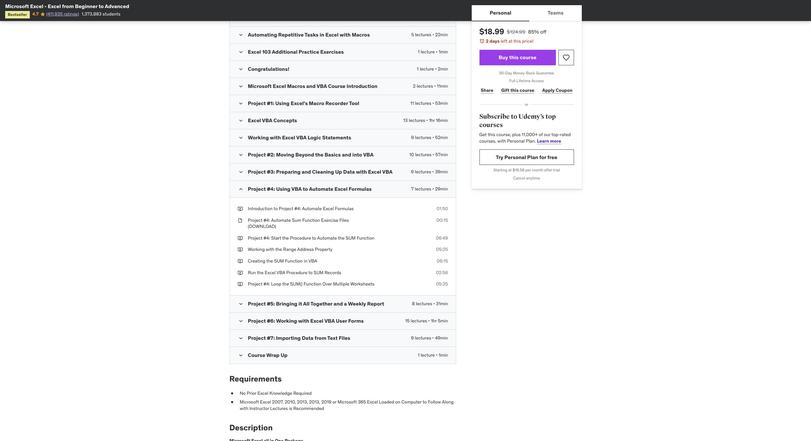 Task type: vqa. For each thing, say whether or not it's contained in the screenshot.
Importing
yes



Task type: locate. For each thing, give the bounding box(es) containing it.
forms
[[348, 318, 364, 324]]

3 small image from the top
[[238, 100, 244, 107]]

data down project #6: working with excel vba user forms
[[302, 335, 313, 342]]

06:15
[[437, 258, 448, 264]]

lectures right 5
[[415, 32, 431, 38]]

lectures right 13
[[409, 118, 425, 123]]

9 up 7 on the right of page
[[411, 169, 414, 175]]

0 vertical spatial working
[[248, 134, 269, 141]]

small image for congratulations!
[[238, 66, 244, 73]]

sum()
[[290, 281, 303, 287]]

data down into
[[343, 169, 355, 175]]

working with excel vba logic statements
[[248, 134, 351, 141]]

course inside gift this course link
[[520, 87, 534, 93]]

2 9 from the top
[[411, 169, 414, 175]]

xsmall image for run the excel vba procedure to sum records
[[238, 270, 243, 276]]

xsmall image for project #4: automate sum function exercise files (download)
[[238, 217, 243, 224]]

lectures right 7 on the right of page
[[415, 186, 431, 192]]

0 vertical spatial 9
[[411, 135, 414, 141]]

0 horizontal spatial course
[[248, 352, 265, 359]]

1 horizontal spatial 2
[[486, 38, 489, 44]]

• left 11min
[[434, 83, 436, 89]]

2 small image from the top
[[238, 49, 244, 55]]

1hr left 5min
[[431, 318, 437, 324]]

1min down "49min"
[[439, 353, 448, 358]]

0 vertical spatial macros
[[352, 31, 370, 38]]

project #2: moving beyond the basics and into vba
[[248, 152, 374, 158]]

1 course from the top
[[520, 54, 537, 61]]

try
[[496, 154, 503, 161]]

#4: left start
[[264, 235, 270, 241]]

1 05:25 from the top
[[436, 247, 448, 253]]

working up #2:
[[248, 134, 269, 141]]

1 vertical spatial using
[[276, 186, 290, 192]]

2 vertical spatial xsmall image
[[238, 281, 243, 288]]

this right buy
[[509, 54, 519, 61]]

(download)
[[248, 224, 276, 230]]

2 1min from the top
[[439, 353, 448, 358]]

1 down 5 lectures • 22min
[[418, 49, 420, 55]]

at right left at right
[[509, 38, 513, 44]]

the right loop
[[282, 281, 289, 287]]

project inside project #4: automate sum function exercise files (download)
[[248, 217, 262, 223]]

microsoft down prior
[[240, 400, 259, 405]]

with inside microsoft excel 2007, 2010, 2013, 2013, 2019 or microsoft 365 excel loaded on computer to follow along with instructor lectures is recommended
[[240, 406, 248, 412]]

macro
[[309, 100, 324, 107]]

1 vertical spatial in
[[304, 258, 308, 264]]

using down preparing at the left top of page
[[276, 186, 290, 192]]

1 vertical spatial sum
[[274, 258, 284, 264]]

small image
[[238, 32, 244, 38], [238, 49, 244, 55], [238, 100, 244, 107], [238, 135, 244, 141], [238, 186, 244, 193], [238, 318, 244, 325], [238, 353, 244, 359]]

• for project #5: bringing it all together and a weekly report
[[433, 301, 435, 307]]

get
[[479, 132, 487, 138]]

9 up 10
[[411, 135, 414, 141]]

0 vertical spatial course
[[520, 54, 537, 61]]

0 vertical spatial xsmall image
[[238, 217, 243, 224]]

2 course from the top
[[520, 87, 534, 93]]

to up introduction to project #4: automate excel formulas
[[303, 186, 308, 192]]

0 vertical spatial at
[[509, 38, 513, 44]]

no prior excel knowledge required
[[240, 391, 312, 397]]

0 vertical spatial procedure
[[290, 235, 311, 241]]

lecture down 5 lectures • 22min
[[421, 49, 435, 55]]

preparing
[[276, 169, 301, 175]]

course left wrap
[[248, 352, 265, 359]]

2 up 11
[[413, 83, 416, 89]]

project for project #4: using vba to automate excel formulas
[[248, 186, 266, 192]]

personal up $16.58
[[505, 154, 526, 161]]

this down "$124.99"
[[514, 38, 521, 44]]

1
[[418, 49, 420, 55], [417, 66, 419, 72], [418, 353, 420, 358]]

• up 1 lecture • 2min
[[436, 49, 438, 55]]

to up (download)
[[274, 206, 278, 212]]

using for excel's
[[275, 100, 290, 107]]

get this course, plus 11,000+ of our top-rated courses, with personal plan.
[[479, 132, 571, 144]]

0 vertical spatial from
[[62, 3, 74, 9]]

microsoft up bestseller
[[5, 3, 29, 9]]

with down course,
[[498, 138, 506, 144]]

importing
[[276, 335, 301, 342]]

small image for excel vba concepts
[[238, 118, 244, 124]]

xsmall image for introduction to project #4: automate excel formulas
[[238, 206, 243, 212]]

1 down the 9 lectures • 49min on the bottom right of page
[[418, 353, 420, 358]]

project for project #4: start the procedure to automate the sum function
[[248, 235, 262, 241]]

microsoft excel - excel from beginner to advanced
[[5, 3, 129, 9]]

this inside get this course, plus 11,000+ of our top-rated courses, with personal plan.
[[488, 132, 495, 138]]

#4: up (download)
[[264, 217, 270, 223]]

#7:
[[267, 335, 275, 342]]

#4: for automate
[[264, 217, 270, 223]]

subscribe to udemy's top courses
[[479, 113, 556, 129]]

05:25
[[436, 247, 448, 253], [436, 281, 448, 287]]

introduction up (download)
[[248, 206, 273, 212]]

05:25 down 02:56
[[436, 281, 448, 287]]

bringing
[[276, 301, 297, 307]]

1 vertical spatial 05:25
[[436, 281, 448, 287]]

05:25 for project #4: loop the sum() function over multiple worksheets
[[436, 281, 448, 287]]

course inside the buy this course 'button'
[[520, 54, 537, 61]]

with
[[340, 31, 351, 38], [270, 134, 281, 141], [498, 138, 506, 144], [356, 169, 367, 175], [266, 247, 274, 253], [298, 318, 309, 324], [240, 406, 248, 412]]

• for congratulations!
[[435, 66, 437, 72]]

project #1: using excel's macro recorder tool
[[248, 100, 359, 107]]

2 vertical spatial 9
[[411, 335, 414, 341]]

1hr left 16min
[[429, 118, 435, 123]]

or
[[525, 102, 529, 107], [333, 400, 337, 405]]

0 horizontal spatial macros
[[287, 83, 305, 89]]

procedure up address
[[290, 235, 311, 241]]

2 xsmall image from the top
[[238, 235, 243, 242]]

in down address
[[304, 258, 308, 264]]

free
[[548, 154, 557, 161]]

0 vertical spatial 05:25
[[436, 247, 448, 253]]

1 horizontal spatial introduction
[[347, 83, 378, 89]]

day
[[506, 70, 512, 75]]

lectures down 13 lectures • 1hr 16min
[[415, 135, 431, 141]]

1 vertical spatial 1 lecture • 1min
[[418, 353, 448, 358]]

4 small image from the top
[[238, 135, 244, 141]]

2 vertical spatial lecture
[[421, 353, 435, 358]]

project for project #6: working with excel vba user forms
[[248, 318, 266, 324]]

1 horizontal spatial 2013,
[[309, 400, 320, 405]]

xsmall image
[[238, 217, 243, 224], [238, 235, 243, 242], [238, 281, 243, 288]]

small image for project #2: moving beyond the basics and into vba
[[238, 152, 244, 158]]

2 05:25 from the top
[[436, 281, 448, 287]]

2 vertical spatial sum
[[314, 270, 324, 276]]

0 vertical spatial files
[[339, 217, 349, 223]]

procedure for vba
[[286, 270, 307, 276]]

wrap
[[266, 352, 280, 359]]

•
[[432, 32, 434, 38], [436, 49, 438, 55], [435, 66, 437, 72], [434, 83, 436, 89], [432, 100, 434, 106], [426, 118, 428, 123], [433, 135, 434, 141], [433, 152, 434, 158], [432, 169, 434, 175], [432, 186, 434, 192], [433, 301, 435, 307], [428, 318, 430, 324], [432, 335, 434, 341], [436, 353, 438, 358]]

introduction up the tool
[[347, 83, 378, 89]]

xsmall image for creating the sum function in vba
[[238, 258, 243, 265]]

1 1min from the top
[[439, 49, 448, 55]]

1 vertical spatial data
[[302, 335, 313, 342]]

0 vertical spatial lecture
[[421, 49, 435, 55]]

1 horizontal spatial from
[[315, 335, 326, 342]]

2 for 2 days left at this price!
[[486, 38, 489, 44]]

1 vertical spatial xsmall image
[[238, 235, 243, 242]]

#4: inside project #4: automate sum function exercise files (download)
[[264, 217, 270, 223]]

small image for project #4: using vba to automate excel formulas
[[238, 186, 244, 193]]

• left 16min
[[426, 118, 428, 123]]

1 vertical spatial or
[[333, 400, 337, 405]]

0 horizontal spatial 2013,
[[297, 400, 308, 405]]

this for buy
[[509, 54, 519, 61]]

to left udemy's
[[511, 113, 517, 121]]

and
[[306, 83, 316, 89], [342, 152, 351, 158], [302, 169, 311, 175], [334, 301, 343, 307]]

1 lecture • 2min
[[417, 66, 448, 72]]

course up recorder
[[328, 83, 346, 89]]

xsmall image for project #4: start the procedure to automate the sum function
[[238, 235, 243, 242]]

procedure for the
[[290, 235, 311, 241]]

• left the 39min
[[432, 169, 434, 175]]

introduction to project #4: automate excel formulas
[[248, 206, 354, 212]]

$124.99
[[507, 28, 526, 35]]

2 vertical spatial 1
[[418, 353, 420, 358]]

knowledge
[[269, 391, 292, 397]]

files right text
[[339, 335, 350, 342]]

1 small image from the top
[[238, 32, 244, 38]]

6 small image from the top
[[238, 318, 244, 325]]

1min up 2min at the right
[[439, 49, 448, 55]]

introduction
[[347, 83, 378, 89], [248, 206, 273, 212]]

lecture for excel 103 additional practice exercises
[[421, 49, 435, 55]]

0 horizontal spatial data
[[302, 335, 313, 342]]

1 lecture • 1min for course wrap up
[[418, 353, 448, 358]]

of
[[539, 132, 543, 138]]

• left 53min
[[432, 100, 434, 106]]

project #5: bringing it all together and a weekly report
[[248, 301, 384, 307]]

this right gift
[[511, 87, 519, 93]]

project for project #5: bringing it all together and a weekly report
[[248, 301, 266, 307]]

5 small image from the top
[[238, 169, 244, 176]]

4 small image from the top
[[238, 152, 244, 158]]

9 for project #3: preparing and cleaning up data with excel vba
[[411, 169, 414, 175]]

from up 'ratings)'
[[62, 3, 74, 9]]

1 vertical spatial 1min
[[439, 353, 448, 358]]

lecture left 2min at the right
[[420, 66, 434, 72]]

project for project #4: automate sum function exercise files (download)
[[248, 217, 262, 223]]

1 vertical spatial up
[[281, 352, 288, 359]]

1 vertical spatial 1hr
[[431, 318, 437, 324]]

1 9 from the top
[[411, 135, 414, 141]]

2 1 lecture • 1min from the top
[[418, 353, 448, 358]]

0 vertical spatial introduction
[[347, 83, 378, 89]]

this up courses,
[[488, 132, 495, 138]]

1 vertical spatial files
[[339, 335, 350, 342]]

small image for excel 103 additional practice exercises
[[238, 49, 244, 55]]

2 small image from the top
[[238, 83, 244, 90]]

to left "follow"
[[423, 400, 427, 405]]

days
[[490, 38, 500, 44]]

11
[[410, 100, 414, 106]]

in
[[320, 31, 324, 38], [304, 258, 308, 264]]

1 vertical spatial 9
[[411, 169, 414, 175]]

lectures for project #5: bringing it all together and a weekly report
[[416, 301, 432, 307]]

0 vertical spatial 1min
[[439, 49, 448, 55]]

lectures for project #1: using excel's macro recorder tool
[[415, 100, 431, 106]]

with left instructor
[[240, 406, 248, 412]]

from for beginner
[[62, 3, 74, 9]]

microsoft down the congratulations!
[[248, 83, 272, 89]]

up right wrap
[[281, 352, 288, 359]]

the down exercise
[[338, 235, 345, 241]]

• left 2min at the right
[[435, 66, 437, 72]]

• for project #6: working with excel vba user forms
[[428, 318, 430, 324]]

or inside microsoft excel 2007, 2010, 2013, 2013, 2019 or microsoft 365 excel loaded on computer to follow along with instructor lectures is recommended
[[333, 400, 337, 405]]

1 vertical spatial working
[[248, 247, 265, 253]]

lectures right 11
[[415, 100, 431, 106]]

1 lecture • 1min up 1 lecture • 2min
[[418, 49, 448, 55]]

microsoft for microsoft excel macros and vba course introduction
[[248, 83, 272, 89]]

1 for excel 103 additional practice exercises
[[418, 49, 420, 55]]

• left 57min
[[433, 152, 434, 158]]

1 1 lecture • 1min from the top
[[418, 49, 448, 55]]

00:15
[[437, 217, 448, 223]]

• for excel 103 additional practice exercises
[[436, 49, 438, 55]]

1 horizontal spatial data
[[343, 169, 355, 175]]

30-
[[499, 70, 506, 75]]

working with the range address property
[[248, 247, 333, 253]]

lectures
[[415, 32, 431, 38], [417, 83, 433, 89], [415, 100, 431, 106], [409, 118, 425, 123], [415, 135, 431, 141], [415, 152, 432, 158], [415, 169, 431, 175], [415, 186, 431, 192], [416, 301, 432, 307], [411, 318, 427, 324], [415, 335, 431, 341]]

into
[[352, 152, 362, 158]]

2 2013, from the left
[[309, 400, 320, 405]]

• down "49min"
[[436, 353, 438, 358]]

1 vertical spatial macros
[[287, 83, 305, 89]]

0 vertical spatial using
[[275, 100, 290, 107]]

using right the #1:
[[275, 100, 290, 107]]

microsoft left 365
[[338, 400, 357, 405]]

• left "29min"
[[432, 186, 434, 192]]

automate left sum
[[271, 217, 291, 223]]

49min
[[435, 335, 448, 341]]

8
[[412, 301, 415, 307]]

1 xsmall image from the top
[[238, 217, 243, 224]]

automating
[[248, 31, 277, 38]]

11 lectures • 53min
[[410, 100, 448, 106]]

starting
[[493, 168, 507, 173]]

3 xsmall image from the top
[[238, 281, 243, 288]]

• for project #4: using vba to automate excel formulas
[[432, 186, 434, 192]]

0 vertical spatial 1 lecture • 1min
[[418, 49, 448, 55]]

• left "49min"
[[432, 335, 434, 341]]

small image for project #7: importing data from text files
[[238, 335, 244, 342]]

try personal plan for free link
[[479, 150, 574, 165]]

starting at $16.58 per month after trial cancel anytime
[[493, 168, 560, 181]]

in right 'tasks'
[[320, 31, 324, 38]]

0 vertical spatial 1hr
[[429, 118, 435, 123]]

our
[[544, 132, 551, 138]]

1 small image from the top
[[238, 66, 244, 73]]

1 vertical spatial 2
[[413, 83, 416, 89]]

1 horizontal spatial or
[[525, 102, 529, 107]]

• for automating repetitive tasks in excel with macros
[[432, 32, 434, 38]]

xsmall image
[[238, 206, 243, 212], [238, 247, 243, 253], [238, 258, 243, 265], [238, 270, 243, 276], [229, 391, 235, 397], [229, 400, 235, 406]]

project for project #7: importing data from text files
[[248, 335, 266, 342]]

course down lifetime
[[520, 87, 534, 93]]

creating the sum function in vba
[[248, 258, 317, 264]]

0 horizontal spatial up
[[281, 352, 288, 359]]

0 vertical spatial 1
[[418, 49, 420, 55]]

1 vertical spatial lecture
[[420, 66, 434, 72]]

5
[[411, 32, 414, 38]]

• for microsoft excel macros and vba course introduction
[[434, 83, 436, 89]]

0 vertical spatial or
[[525, 102, 529, 107]]

is
[[289, 406, 292, 412]]

1 up 2 lectures • 11min
[[417, 66, 419, 72]]

8 lectures • 31min
[[412, 301, 448, 307]]

course
[[328, 83, 346, 89], [248, 352, 265, 359]]

month
[[532, 168, 543, 173]]

with up exercises
[[340, 31, 351, 38]]

0 horizontal spatial 2
[[413, 83, 416, 89]]

#4: left loop
[[264, 281, 270, 287]]

this inside the buy this course 'button'
[[509, 54, 519, 61]]

0 vertical spatial sum
[[346, 235, 356, 241]]

1 horizontal spatial sum
[[314, 270, 324, 276]]

1 vertical spatial 1
[[417, 66, 419, 72]]

or up udemy's
[[525, 102, 529, 107]]

0 horizontal spatial or
[[333, 400, 337, 405]]

1 vertical spatial from
[[315, 335, 326, 342]]

automate
[[309, 186, 333, 192], [302, 206, 322, 212], [271, 217, 291, 223], [317, 235, 337, 241]]

plan.
[[526, 138, 536, 144]]

0 horizontal spatial from
[[62, 3, 74, 9]]

the right creating
[[266, 258, 273, 264]]

7
[[411, 186, 414, 192]]

7 lectures • 29min
[[411, 186, 448, 192]]

personal down the plus
[[507, 138, 525, 144]]

0 horizontal spatial introduction
[[248, 206, 273, 212]]

data
[[343, 169, 355, 175], [302, 335, 313, 342]]

tab list containing personal
[[472, 5, 582, 21]]

lectures left 11min
[[417, 83, 433, 89]]

lectures down 15 lectures • 1hr 5min
[[415, 335, 431, 341]]

lectures right 15
[[411, 318, 427, 324]]

• left '22min'
[[432, 32, 434, 38]]

0 horizontal spatial sum
[[274, 258, 284, 264]]

coupon
[[556, 87, 573, 93]]

requirements
[[229, 374, 282, 384]]

to up address
[[312, 235, 316, 241]]

1 vertical spatial at
[[508, 168, 512, 173]]

buy this course
[[499, 54, 537, 61]]

basics
[[325, 152, 341, 158]]

lectures for excel vba concepts
[[409, 118, 425, 123]]

this inside gift this course link
[[511, 87, 519, 93]]

• left 31min
[[433, 301, 435, 307]]

1min
[[439, 49, 448, 55], [439, 353, 448, 358]]

2 right the alarm image
[[486, 38, 489, 44]]

1 vertical spatial personal
[[507, 138, 525, 144]]

bestseller
[[8, 12, 27, 17]]

learn more
[[537, 138, 561, 144]]

from left text
[[315, 335, 326, 342]]

1 lecture • 1min down the 9 lectures • 49min on the bottom right of page
[[418, 353, 448, 358]]

project #4: loop the sum() function over multiple worksheets
[[248, 281, 374, 287]]

2 horizontal spatial sum
[[346, 235, 356, 241]]

2 for 2 lectures • 11min
[[413, 83, 416, 89]]

tab list
[[472, 5, 582, 21]]

lectures for project #3: preparing and cleaning up data with excel vba
[[415, 169, 431, 175]]

5min
[[438, 318, 448, 324]]

2 vertical spatial personal
[[505, 154, 526, 161]]

#4: for loop
[[264, 281, 270, 287]]

6 small image from the top
[[238, 301, 244, 308]]

3 9 from the top
[[411, 335, 414, 341]]

1 vertical spatial procedure
[[286, 270, 307, 276]]

7 small image from the top
[[238, 335, 244, 342]]

sum
[[292, 217, 301, 223]]

the right start
[[282, 235, 289, 241]]

lectures down '10 lectures • 57min'
[[415, 169, 431, 175]]

udemy's
[[519, 113, 544, 121]]

from
[[62, 3, 74, 9], [315, 335, 326, 342]]

back
[[526, 70, 535, 75]]

05:25 down 06:49
[[436, 247, 448, 253]]

• for project #3: preparing and cleaning up data with excel vba
[[432, 169, 434, 175]]

lectures right 10
[[415, 152, 432, 158]]

lectures for project #6: working with excel vba user forms
[[411, 318, 427, 324]]

personal inside button
[[490, 10, 511, 16]]

5 small image from the top
[[238, 186, 244, 193]]

1hr for project #6: working with excel vba user forms
[[431, 318, 437, 324]]

1 vertical spatial course
[[520, 87, 534, 93]]

9 down 15 lectures • 1hr 5min
[[411, 335, 414, 341]]

0 vertical spatial up
[[335, 169, 342, 175]]

0 vertical spatial personal
[[490, 10, 511, 16]]

files inside project #4: automate sum function exercise files (download)
[[339, 217, 349, 223]]

using for vba
[[276, 186, 290, 192]]

3 small image from the top
[[238, 118, 244, 124]]

microsoft for microsoft excel - excel from beginner to advanced
[[5, 3, 29, 9]]

9 for working with excel vba logic statements
[[411, 135, 414, 141]]

working up creating
[[248, 247, 265, 253]]

at
[[509, 38, 513, 44], [508, 168, 512, 173]]

0 vertical spatial 2
[[486, 38, 489, 44]]

apply coupon
[[542, 87, 573, 93]]

with inside get this course, plus 11,000+ of our top-rated courses, with personal plan.
[[498, 138, 506, 144]]

small image
[[238, 66, 244, 73], [238, 83, 244, 90], [238, 118, 244, 124], [238, 152, 244, 158], [238, 169, 244, 176], [238, 301, 244, 308], [238, 335, 244, 342]]

0 vertical spatial course
[[328, 83, 346, 89]]

lecture down the 9 lectures • 49min on the bottom right of page
[[421, 353, 435, 358]]

7 small image from the top
[[238, 353, 244, 359]]

from for text
[[315, 335, 326, 342]]

0 vertical spatial in
[[320, 31, 324, 38]]

2 days left at this price!
[[486, 38, 534, 44]]

0 horizontal spatial in
[[304, 258, 308, 264]]

the left the basics
[[315, 152, 323, 158]]

per
[[526, 168, 531, 173]]

records
[[325, 270, 341, 276]]

1 vertical spatial introduction
[[248, 206, 273, 212]]



Task type: describe. For each thing, give the bounding box(es) containing it.
1,373,883
[[82, 11, 101, 17]]

over
[[323, 281, 332, 287]]

• for course wrap up
[[436, 353, 438, 358]]

• for project #2: moving beyond the basics and into vba
[[433, 152, 434, 158]]

4.7
[[32, 11, 39, 17]]

off
[[540, 28, 547, 35]]

access
[[532, 78, 544, 83]]

alarm image
[[479, 39, 485, 44]]

top-
[[552, 132, 560, 138]]

automate down project #3: preparing and cleaning up data with excel vba
[[309, 186, 333, 192]]

run the excel vba procedure to sum records
[[248, 270, 341, 276]]

22min
[[435, 32, 448, 38]]

plan
[[527, 154, 538, 161]]

the left range
[[275, 247, 282, 253]]

1 vertical spatial course
[[248, 352, 265, 359]]

1min for excel 103 additional practice exercises
[[439, 49, 448, 55]]

for
[[539, 154, 546, 161]]

2 lectures • 11min
[[413, 83, 448, 89]]

together
[[311, 301, 333, 307]]

price!
[[522, 38, 534, 44]]

run
[[248, 270, 256, 276]]

02:56
[[436, 270, 448, 276]]

and left into
[[342, 152, 351, 158]]

at inside starting at $16.58 per month after trial cancel anytime
[[508, 168, 512, 173]]

lectures for automating repetitive tasks in excel with macros
[[415, 32, 431, 38]]

#5:
[[267, 301, 275, 307]]

learn more link
[[537, 138, 561, 144]]

course for gift this course
[[520, 87, 534, 93]]

loaded
[[379, 400, 394, 405]]

1 vertical spatial formulas
[[335, 206, 354, 212]]

lectures for project #4: using vba to automate excel formulas
[[415, 186, 431, 192]]

user
[[336, 318, 347, 324]]

small image for project #6: working with excel vba user forms
[[238, 318, 244, 325]]

small image for working with excel vba logic statements
[[238, 135, 244, 141]]

1 horizontal spatial in
[[320, 31, 324, 38]]

01:50
[[437, 206, 448, 212]]

computer
[[401, 400, 422, 405]]

along
[[442, 400, 454, 405]]

with down into
[[356, 169, 367, 175]]

small image for automating repetitive tasks in excel with macros
[[238, 32, 244, 38]]

course wrap up
[[248, 352, 288, 359]]

1 horizontal spatial course
[[328, 83, 346, 89]]

wishlist image
[[562, 54, 570, 61]]

course for buy this course
[[520, 54, 537, 61]]

and left the cleaning
[[302, 169, 311, 175]]

#4: for using
[[267, 186, 275, 192]]

#4: for start
[[264, 235, 270, 241]]

top
[[546, 113, 556, 121]]

1hr for excel vba concepts
[[429, 118, 435, 123]]

to up 1,373,883 students on the left top of page
[[99, 3, 104, 9]]

#6:
[[267, 318, 275, 324]]

this for get
[[488, 132, 495, 138]]

project for project #2: moving beyond the basics and into vba
[[248, 152, 266, 158]]

lectures for working with excel vba logic statements
[[415, 135, 431, 141]]

excel vba concepts
[[248, 117, 297, 124]]

small image for project #3: preparing and cleaning up data with excel vba
[[238, 169, 244, 176]]

1 for course wrap up
[[418, 353, 420, 358]]

lectures for project #2: moving beyond the basics and into vba
[[415, 152, 432, 158]]

$16.58
[[513, 168, 525, 173]]

learn
[[537, 138, 549, 144]]

money-
[[513, 70, 526, 75]]

• for working with excel vba logic statements
[[433, 135, 434, 141]]

gift this course
[[501, 87, 534, 93]]

rated
[[560, 132, 571, 138]]

• for project #7: importing data from text files
[[432, 335, 434, 341]]

0 vertical spatial formulas
[[349, 186, 372, 192]]

lecture for course wrap up
[[421, 353, 435, 358]]

statements
[[322, 134, 351, 141]]

1,373,883 students
[[82, 11, 120, 17]]

address
[[297, 247, 314, 253]]

13
[[403, 118, 408, 123]]

lectures for project #7: importing data from text files
[[415, 335, 431, 341]]

#4: up sum
[[295, 206, 301, 212]]

$18.99 $124.99 85% off
[[479, 27, 547, 37]]

required
[[293, 391, 312, 397]]

10 lectures • 57min
[[409, 152, 448, 158]]

students
[[103, 11, 120, 17]]

subscribe
[[479, 113, 510, 121]]

start
[[271, 235, 281, 241]]

gift this course link
[[500, 84, 536, 97]]

excel 103 additional practice exercises
[[248, 49, 344, 55]]

creating
[[248, 258, 265, 264]]

2 vertical spatial working
[[276, 318, 297, 324]]

$18.99
[[479, 27, 504, 37]]

automate down 'project #4: using vba to automate excel formulas'
[[302, 206, 322, 212]]

lifetime
[[517, 78, 531, 83]]

#3:
[[267, 169, 275, 175]]

personal button
[[472, 5, 530, 21]]

2007,
[[272, 400, 284, 405]]

gift
[[501, 87, 510, 93]]

and left a
[[334, 301, 343, 307]]

to up project #4: loop the sum() function over multiple worksheets
[[308, 270, 313, 276]]

the right the run
[[257, 270, 264, 276]]

30-day money-back guarantee full lifetime access
[[499, 70, 554, 83]]

personal inside get this course, plus 11,000+ of our top-rated courses, with personal plan.
[[507, 138, 525, 144]]

excel's
[[291, 100, 308, 107]]

to inside microsoft excel 2007, 2010, 2013, 2013, 2019 or microsoft 365 excel loaded on computer to follow along with instructor lectures is recommended
[[423, 400, 427, 405]]

0 vertical spatial data
[[343, 169, 355, 175]]

with down all
[[298, 318, 309, 324]]

ratings)
[[64, 11, 79, 17]]

1 2013, from the left
[[297, 400, 308, 405]]

moving
[[276, 152, 294, 158]]

files for project #4: automate sum function exercise files (download)
[[339, 217, 349, 223]]

small image for project #1: using excel's macro recorder tool
[[238, 100, 244, 107]]

project #4: automate sum function exercise files (download)
[[248, 217, 349, 230]]

lecture for congratulations!
[[420, 66, 434, 72]]

1 for congratulations!
[[417, 66, 419, 72]]

automate up property
[[317, 235, 337, 241]]

xsmall image for project #4: loop the sum() function over multiple worksheets
[[238, 281, 243, 288]]

365
[[358, 400, 366, 405]]

microsoft excel 2007, 2010, 2013, 2013, 2019 or microsoft 365 excel loaded on computer to follow along with instructor lectures is recommended
[[240, 400, 454, 412]]

recorder
[[325, 100, 348, 107]]

loop
[[271, 281, 281, 287]]

beyond
[[295, 152, 314, 158]]

small image for project #5: bringing it all together and a weekly report
[[238, 301, 244, 308]]

small image for course wrap up
[[238, 353, 244, 359]]

guarantee
[[536, 70, 554, 75]]

project for project #3: preparing and cleaning up data with excel vba
[[248, 169, 266, 175]]

(411,935 ratings)
[[46, 11, 79, 17]]

lectures for microsoft excel macros and vba course introduction
[[417, 83, 433, 89]]

all
[[303, 301, 310, 307]]

xsmall image for working with the range address property
[[238, 247, 243, 253]]

tool
[[349, 100, 359, 107]]

-
[[44, 3, 47, 9]]

• for project #1: using excel's macro recorder tool
[[432, 100, 434, 106]]

project for project #4: loop the sum() function over multiple worksheets
[[248, 281, 262, 287]]

with down start
[[266, 247, 274, 253]]

1 horizontal spatial up
[[335, 169, 342, 175]]

with down excel vba concepts
[[270, 134, 281, 141]]

description
[[229, 423, 273, 433]]

function inside project #4: automate sum function exercise files (download)
[[302, 217, 320, 223]]

weekly
[[348, 301, 366, 307]]

microsoft for microsoft excel 2007, 2010, 2013, 2013, 2019 or microsoft 365 excel loaded on computer to follow along with instructor lectures is recommended
[[240, 400, 259, 405]]

lectures
[[270, 406, 288, 412]]

automate inside project #4: automate sum function exercise files (download)
[[271, 217, 291, 223]]

left
[[501, 38, 508, 44]]

after
[[544, 168, 552, 173]]

anytime
[[526, 176, 540, 181]]

9 lectures • 49min
[[411, 335, 448, 341]]

to inside subscribe to udemy's top courses
[[511, 113, 517, 121]]

logic
[[308, 134, 321, 141]]

beginner
[[75, 3, 97, 9]]

05:25 for working with the range address property
[[436, 247, 448, 253]]

and up macro
[[306, 83, 316, 89]]

course,
[[496, 132, 511, 138]]

files for project #7: importing data from text files
[[339, 335, 350, 342]]

report
[[367, 301, 384, 307]]

small image for microsoft excel macros and vba course introduction
[[238, 83, 244, 90]]

plus
[[512, 132, 521, 138]]

1min for course wrap up
[[439, 353, 448, 358]]

1 horizontal spatial macros
[[352, 31, 370, 38]]

working for working with the range address property
[[248, 247, 265, 253]]

• for excel vba concepts
[[426, 118, 428, 123]]

project for project #1: using excel's macro recorder tool
[[248, 100, 266, 107]]

it
[[299, 301, 302, 307]]

automating repetitive tasks in excel with macros
[[248, 31, 370, 38]]

multiple
[[333, 281, 349, 287]]

cleaning
[[312, 169, 334, 175]]

2010,
[[285, 400, 296, 405]]

follow
[[428, 400, 441, 405]]

this for gift
[[511, 87, 519, 93]]

working for working with excel vba logic statements
[[248, 134, 269, 141]]

9 for project #7: importing data from text files
[[411, 335, 414, 341]]

1 lecture • 1min for excel 103 additional practice exercises
[[418, 49, 448, 55]]



